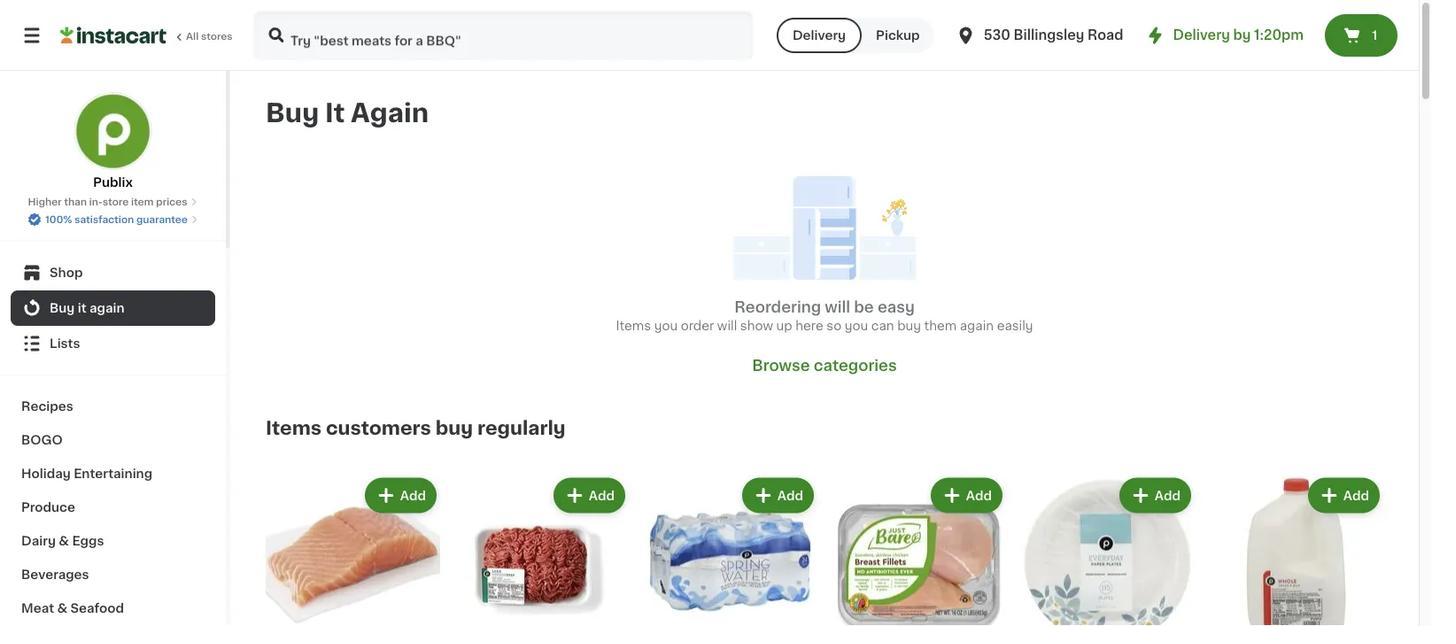 Task type: describe. For each thing, give the bounding box(es) containing it.
recipes
[[21, 400, 73, 413]]

dairy & eggs link
[[11, 524, 215, 558]]

lists link
[[11, 326, 215, 361]]

than
[[64, 197, 87, 207]]

dairy & eggs
[[21, 535, 104, 548]]

higher than in-store item prices
[[28, 197, 187, 207]]

buy inside the reordering will be easy items you order will show up here so you can buy them again easily
[[898, 319, 921, 332]]

by
[[1234, 29, 1251, 42]]

satisfaction
[[75, 215, 134, 225]]

1 vertical spatial will
[[717, 319, 737, 332]]

holiday
[[21, 468, 71, 480]]

shop link
[[11, 255, 215, 291]]

stores
[[201, 31, 233, 41]]

bogo link
[[11, 423, 215, 457]]

regularly
[[478, 419, 566, 438]]

them
[[925, 319, 957, 332]]

6 product group from the left
[[1209, 474, 1384, 626]]

1 add button from the left
[[367, 480, 435, 512]]

all stores link
[[60, 11, 234, 60]]

4 add button from the left
[[933, 480, 1001, 512]]

1:20pm
[[1255, 29, 1304, 42]]

& for meat
[[57, 602, 67, 615]]

prices
[[156, 197, 187, 207]]

service type group
[[777, 18, 934, 53]]

5 product group from the left
[[1021, 474, 1195, 626]]

up
[[777, 319, 793, 332]]

1 you from the left
[[654, 319, 678, 332]]

browse categories
[[752, 358, 897, 373]]

meat
[[21, 602, 54, 615]]

road
[[1088, 29, 1124, 42]]

it
[[325, 101, 345, 126]]

shop
[[50, 267, 83, 279]]

buy for buy it again
[[50, 302, 75, 315]]

add for fifth add button from the left
[[1155, 489, 1181, 502]]

2 you from the left
[[845, 319, 868, 332]]

customers
[[326, 419, 431, 438]]

3 add button from the left
[[744, 480, 812, 512]]

530 billingsley road
[[984, 29, 1124, 42]]

item
[[131, 197, 154, 207]]

buy it again
[[50, 302, 125, 315]]

so
[[827, 319, 842, 332]]

add for third add button from right
[[966, 489, 992, 502]]

add for 6th add button from right
[[400, 489, 426, 502]]

publix logo image
[[74, 92, 152, 170]]

instacart logo image
[[60, 25, 167, 46]]

add for 2nd add button from left
[[589, 489, 615, 502]]

categories
[[814, 358, 897, 373]]

store
[[103, 197, 129, 207]]

beverages
[[21, 569, 89, 581]]

delivery for delivery by 1:20pm
[[1173, 29, 1230, 42]]

meat & seafood
[[21, 602, 124, 615]]

here
[[796, 319, 824, 332]]

meat & seafood link
[[11, 592, 215, 625]]

in-
[[89, 197, 103, 207]]

produce link
[[11, 491, 215, 524]]

buy it again
[[266, 101, 429, 126]]

be
[[854, 299, 874, 314]]

1 product group from the left
[[266, 474, 440, 626]]

buy for buy it again
[[266, 101, 319, 126]]

530 billingsley road button
[[956, 11, 1124, 60]]

holiday entertaining link
[[11, 457, 215, 491]]

100% satisfaction guarantee button
[[28, 209, 198, 227]]

delivery button
[[777, 18, 862, 53]]

Search field
[[255, 12, 752, 58]]



Task type: vqa. For each thing, say whether or not it's contained in the screenshot.
Delivery
yes



Task type: locate. For each thing, give the bounding box(es) containing it.
can
[[872, 319, 894, 332]]

delivery by 1:20pm
[[1173, 29, 1304, 42]]

again
[[351, 101, 429, 126]]

higher than in-store item prices link
[[28, 195, 198, 209]]

1 horizontal spatial will
[[825, 299, 851, 314]]

order
[[681, 319, 714, 332]]

holiday entertaining
[[21, 468, 152, 480]]

1 horizontal spatial buy
[[266, 101, 319, 126]]

&
[[59, 535, 69, 548], [57, 602, 67, 615]]

0 horizontal spatial items
[[266, 419, 322, 438]]

2 product group from the left
[[454, 474, 629, 626]]

all stores
[[186, 31, 233, 41]]

0 horizontal spatial buy
[[50, 302, 75, 315]]

1 vertical spatial again
[[960, 319, 994, 332]]

pickup button
[[862, 18, 934, 53]]

1 button
[[1325, 14, 1398, 57]]

buy left regularly
[[436, 419, 473, 438]]

add
[[400, 489, 426, 502], [589, 489, 615, 502], [778, 489, 804, 502], [966, 489, 992, 502], [1155, 489, 1181, 502], [1344, 489, 1370, 502]]

items left customers
[[266, 419, 322, 438]]

None search field
[[253, 11, 754, 60]]

2 add button from the left
[[555, 480, 624, 512]]

reordering
[[735, 299, 821, 314]]

reordering will be easy items you order will show up here so you can buy them again easily
[[616, 299, 1034, 332]]

again right it
[[90, 302, 125, 315]]

0 horizontal spatial will
[[717, 319, 737, 332]]

billingsley
[[1014, 29, 1085, 42]]

delivery inside button
[[793, 29, 846, 42]]

buy
[[266, 101, 319, 126], [50, 302, 75, 315]]

0 horizontal spatial again
[[90, 302, 125, 315]]

1 vertical spatial buy
[[50, 302, 75, 315]]

6 add from the left
[[1344, 489, 1370, 502]]

will
[[825, 299, 851, 314], [717, 319, 737, 332]]

1 horizontal spatial delivery
[[1173, 29, 1230, 42]]

0 horizontal spatial delivery
[[793, 29, 846, 42]]

1 horizontal spatial you
[[845, 319, 868, 332]]

buy down easy
[[898, 319, 921, 332]]

show
[[741, 319, 773, 332]]

you
[[654, 319, 678, 332], [845, 319, 868, 332]]

items left order
[[616, 319, 651, 332]]

1 horizontal spatial again
[[960, 319, 994, 332]]

higher
[[28, 197, 62, 207]]

publix
[[93, 176, 133, 189]]

add button
[[367, 480, 435, 512], [555, 480, 624, 512], [744, 480, 812, 512], [933, 480, 1001, 512], [1121, 480, 1190, 512], [1310, 480, 1379, 512]]

buy left the it on the left
[[266, 101, 319, 126]]

items customers buy regularly
[[266, 419, 566, 438]]

items
[[616, 319, 651, 332], [266, 419, 322, 438]]

& left eggs at the left bottom
[[59, 535, 69, 548]]

product group
[[266, 474, 440, 626], [454, 474, 629, 626], [643, 474, 818, 626], [832, 474, 1006, 626], [1021, 474, 1195, 626], [1209, 474, 1384, 626]]

entertaining
[[74, 468, 152, 480]]

it
[[78, 302, 86, 315]]

recipes link
[[11, 390, 215, 423]]

add for sixth add button from left
[[1344, 489, 1370, 502]]

delivery by 1:20pm link
[[1145, 25, 1304, 46]]

0 vertical spatial items
[[616, 319, 651, 332]]

browse
[[752, 358, 810, 373]]

4 product group from the left
[[832, 474, 1006, 626]]

3 add from the left
[[778, 489, 804, 502]]

add for fourth add button from right
[[778, 489, 804, 502]]

1 horizontal spatial buy
[[898, 319, 921, 332]]

100% satisfaction guarantee
[[45, 215, 188, 225]]

eggs
[[72, 535, 104, 548]]

items inside the reordering will be easy items you order will show up here so you can buy them again easily
[[616, 319, 651, 332]]

seafood
[[70, 602, 124, 615]]

you left order
[[654, 319, 678, 332]]

beverages link
[[11, 558, 215, 592]]

1 vertical spatial &
[[57, 602, 67, 615]]

2 add from the left
[[589, 489, 615, 502]]

pickup
[[876, 29, 920, 42]]

lists
[[50, 338, 80, 350]]

buy left it
[[50, 302, 75, 315]]

produce
[[21, 501, 75, 514]]

& inside "link"
[[59, 535, 69, 548]]

browse categories link
[[752, 356, 897, 375]]

easy
[[878, 299, 915, 314]]

6 add button from the left
[[1310, 480, 1379, 512]]

0 vertical spatial again
[[90, 302, 125, 315]]

& right meat
[[57, 602, 67, 615]]

buy
[[898, 319, 921, 332], [436, 419, 473, 438]]

you down be
[[845, 319, 868, 332]]

1 horizontal spatial items
[[616, 319, 651, 332]]

0 vertical spatial &
[[59, 535, 69, 548]]

0 vertical spatial buy
[[266, 101, 319, 126]]

again inside the reordering will be easy items you order will show up here so you can buy them again easily
[[960, 319, 994, 332]]

bogo
[[21, 434, 63, 447]]

& for dairy
[[59, 535, 69, 548]]

dairy
[[21, 535, 56, 548]]

delivery left the pickup
[[793, 29, 846, 42]]

delivery
[[1173, 29, 1230, 42], [793, 29, 846, 42]]

0 vertical spatial buy
[[898, 319, 921, 332]]

1 vertical spatial buy
[[436, 419, 473, 438]]

0 horizontal spatial buy
[[436, 419, 473, 438]]

0 vertical spatial will
[[825, 299, 851, 314]]

530
[[984, 29, 1011, 42]]

will left show
[[717, 319, 737, 332]]

0 horizontal spatial you
[[654, 319, 678, 332]]

delivery left by
[[1173, 29, 1230, 42]]

1 add from the left
[[400, 489, 426, 502]]

will up so on the bottom right
[[825, 299, 851, 314]]

5 add button from the left
[[1121, 480, 1190, 512]]

again right the them
[[960, 319, 994, 332]]

publix link
[[74, 92, 152, 191]]

guarantee
[[136, 215, 188, 225]]

4 add from the left
[[966, 489, 992, 502]]

1
[[1373, 29, 1378, 42]]

easily
[[997, 319, 1034, 332]]

1 vertical spatial items
[[266, 419, 322, 438]]

delivery for delivery
[[793, 29, 846, 42]]

all
[[186, 31, 199, 41]]

5 add from the left
[[1155, 489, 1181, 502]]

buy it again link
[[11, 291, 215, 326]]

100%
[[45, 215, 72, 225]]

again
[[90, 302, 125, 315], [960, 319, 994, 332]]

3 product group from the left
[[643, 474, 818, 626]]



